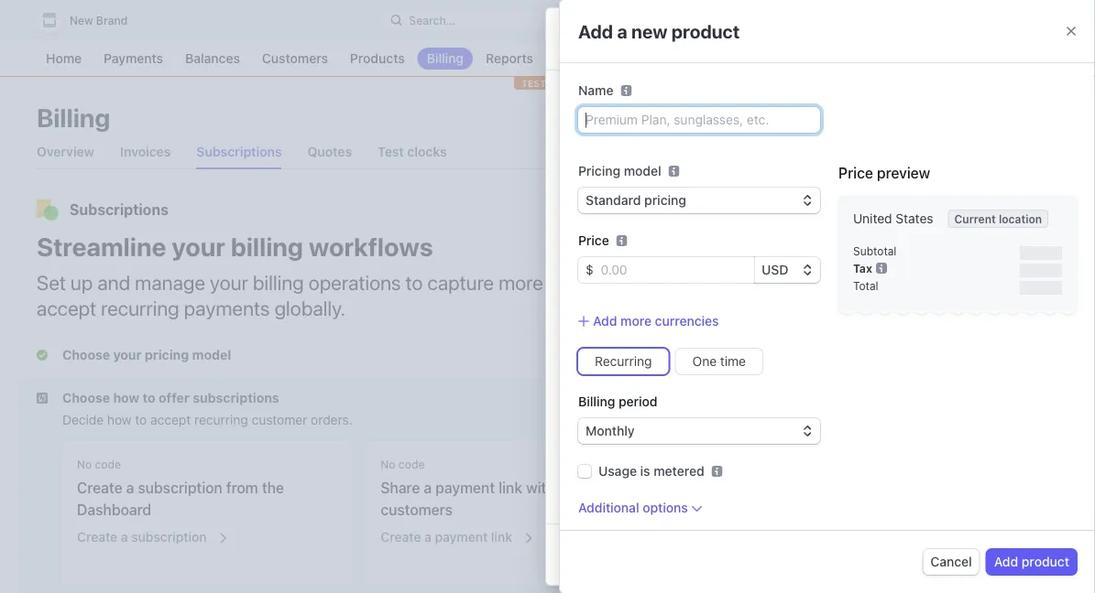 Task type: describe. For each thing, give the bounding box(es) containing it.
orders.
[[311, 413, 353, 428]]

no code create a subscription from the dashboard
[[77, 459, 284, 519]]

days for free trial days
[[647, 487, 679, 504]]

accept inside streamline your billing workflows set up and manage your billing operations to capture more revenue and accept recurring payments globally.
[[37, 296, 96, 320]]

trials
[[913, 287, 942, 302]]

add default tax
[[814, 318, 903, 333]]

add for tax
[[814, 318, 837, 333]]

options
[[643, 501, 688, 516]]

info element
[[669, 166, 680, 177]]

recognition.
[[752, 444, 822, 460]]

decide
[[62, 413, 104, 428]]

billing starter 0.5% on recurring payments create subscriptions, offer trials or discounts, and effortlessly manage recurring billing.
[[752, 241, 1016, 333]]

model
[[624, 164, 661, 179]]

to for subscriptions
[[143, 391, 155, 406]]

united
[[853, 211, 892, 226]]

2 horizontal spatial revenue
[[945, 429, 993, 444]]

2023
[[655, 418, 686, 433]]

choose how to offer subscriptions
[[62, 391, 279, 406]]

or
[[946, 287, 958, 302]]

add trial days
[[607, 522, 687, 536]]

additional options button
[[578, 500, 703, 518]]

to inside streamline your billing workflows set up and manage your billing operations to capture more revenue and accept recurring payments globally.
[[406, 270, 423, 294]]

name
[[578, 83, 614, 98]]

the inside create a test subscription dialog
[[683, 450, 702, 465]]

streamline your billing workflows set up and manage your billing operations to capture more revenue and accept recurring payments globally.
[[37, 231, 655, 320]]

1 vertical spatial billing
[[253, 270, 304, 294]]

billing period
[[578, 395, 657, 410]]

2 horizontal spatial svg image
[[1010, 271, 1021, 281]]

streamline
[[37, 231, 166, 262]]

no for create a subscription from the dashboard
[[77, 459, 92, 471]]

svg image for filter
[[677, 112, 688, 123]]

manage inside streamline your billing workflows set up and manage your billing operations to capture more revenue and accept recurring payments globally.
[[135, 270, 205, 294]]

0 vertical spatial svg image
[[590, 139, 601, 149]]

free trial days
[[582, 487, 679, 504]]

end date field
[[698, 135, 781, 153]]

usage
[[598, 464, 637, 479]]

offer inside billing starter 0.5% on recurring payments create subscriptions, offer trials or discounts, and effortlessly manage recurring billing.
[[882, 287, 910, 302]]

the inside no code create a subscription from the dashboard
[[262, 480, 284, 497]]

price for price
[[578, 233, 609, 248]]

sep 28, 2023 button
[[582, 413, 693, 438]]

trial for free
[[616, 487, 643, 504]]

current location
[[954, 213, 1042, 225]]

link inside button
[[491, 530, 512, 545]]

operations
[[309, 270, 401, 294]]

decide how to accept recurring customer orders.
[[62, 413, 353, 428]]

filter
[[695, 110, 726, 125]]

recovery,
[[862, 429, 916, 444]]

starting
[[607, 383, 661, 400]]

usage is metered
[[598, 464, 704, 479]]

billing scale
[[752, 352, 825, 367]]

export
[[764, 110, 805, 125]]

create a subscription button
[[66, 518, 230, 551]]

$ button
[[578, 258, 594, 283]]

1 horizontal spatial accept
[[150, 413, 191, 428]]

1 vertical spatial add product button
[[987, 550, 1077, 576]]

cancel
[[930, 555, 972, 570]]

set
[[37, 270, 66, 294]]

add a new product
[[578, 20, 740, 42]]

trial for add
[[634, 522, 656, 536]]

recurring inside streamline your billing workflows set up and manage your billing operations to capture more revenue and accept recurring payments globally.
[[101, 296, 179, 320]]

add for new
[[578, 20, 613, 42]]

recurring
[[595, 354, 652, 369]]

customers
[[381, 502, 453, 519]]

metered
[[654, 464, 704, 479]]

choose how to offer subscriptions button
[[37, 389, 283, 408]]

$
[[586, 263, 594, 278]]

workflows
[[309, 231, 433, 262]]

cancel button
[[923, 550, 979, 576]]

revenue inside streamline your billing workflows set up and manage your billing operations to capture more revenue and accept recurring payments globally.
[[548, 270, 617, 294]]

is for this
[[610, 450, 619, 465]]

billing for billing scale
[[752, 352, 789, 367]]

subscriptions,
[[795, 287, 878, 302]]

create a payment link
[[381, 530, 512, 545]]

also
[[622, 450, 646, 465]]

dashboard
[[77, 502, 151, 519]]

add product for the bottom add product button
[[994, 555, 1069, 570]]

pricing left model
[[578, 164, 620, 179]]

duration
[[582, 102, 641, 119]]

collect tax automatically
[[886, 177, 1031, 192]]

next
[[705, 450, 730, 465]]

discounts,
[[752, 302, 813, 318]]

0 vertical spatial billing
[[231, 231, 303, 262]]

more inside streamline your billing workflows set up and manage your billing operations to capture more revenue and accept recurring payments globally.
[[499, 270, 543, 294]]

globally.
[[274, 296, 345, 320]]

billing for billing
[[37, 102, 110, 132]]

pricing model
[[578, 164, 661, 179]]

billing for billing starter 0.5% on recurring payments create subscriptions, offer trials or discounts, and effortlessly manage recurring billing.
[[770, 241, 807, 256]]

bill  starting
[[582, 383, 661, 400]]

test
[[638, 28, 671, 49]]

1 vertical spatial total
[[853, 280, 878, 292]]

total inside create a test subscription dialog
[[952, 224, 985, 235]]

invoice
[[733, 450, 774, 465]]

price for price preview
[[839, 164, 873, 182]]

how for decide
[[107, 413, 132, 428]]

subscriptions
[[193, 391, 279, 406]]

free
[[582, 487, 612, 504]]

28,
[[633, 418, 652, 433]]

additional
[[578, 501, 639, 516]]

billing.
[[752, 318, 791, 333]]

product
[[582, 224, 632, 235]]

default
[[841, 318, 882, 333]]

product inside create a test subscription dialog
[[609, 318, 655, 333]]

add more currencies
[[593, 314, 719, 329]]

one time
[[692, 354, 746, 369]]

price preview
[[839, 164, 930, 182]]

1 horizontal spatial product
[[672, 20, 740, 42]]

create inside no code create a subscription from the dashboard
[[77, 480, 122, 497]]

united states
[[853, 211, 933, 226]]

with
[[526, 480, 555, 497]]

and inside the automate quoting, subscription billing, invoicing, revenue recovery, and revenue recognition.
[[920, 429, 942, 444]]

0.5%
[[752, 265, 782, 280]]

offer inside dropdown button
[[159, 391, 190, 406]]

1 vertical spatial info image
[[876, 263, 887, 274]]

code for create
[[95, 459, 121, 471]]

sep 28, 2023
[[607, 418, 686, 433]]



Task type: locate. For each thing, give the bounding box(es) containing it.
sep
[[607, 418, 630, 433]]

a for payment
[[424, 530, 432, 545]]

to up "decide how to accept recurring customer orders."
[[143, 391, 155, 406]]

a up customers at left bottom
[[424, 480, 432, 497]]

2 vertical spatial svg image
[[589, 420, 600, 431]]

add trial days button
[[582, 517, 695, 542]]

and right up
[[97, 270, 130, 294]]

no for share a payment link with your customers
[[381, 459, 395, 471]]

0 vertical spatial your
[[172, 231, 225, 262]]

info image right model
[[669, 166, 680, 177]]

trial down the additional options button at right
[[634, 522, 656, 536]]

to left capture
[[406, 270, 423, 294]]

1 vertical spatial svg image
[[589, 524, 600, 535]]

filter button
[[669, 104, 733, 130]]

pricing inside create a test subscription dialog
[[582, 177, 630, 193]]

0 horizontal spatial revenue
[[548, 270, 617, 294]]

0 horizontal spatial the
[[262, 480, 284, 497]]

1 horizontal spatial no
[[381, 459, 395, 471]]

days down options
[[660, 522, 687, 536]]

1 vertical spatial add product
[[994, 555, 1069, 570]]

manage down streamline
[[135, 270, 205, 294]]

tax
[[853, 262, 872, 275]]

add product button right cancel button
[[987, 550, 1077, 576]]

a down dashboard
[[121, 530, 128, 545]]

a inside dialog
[[624, 28, 634, 49]]

quoting,
[[813, 414, 861, 429]]

0 horizontal spatial total
[[853, 280, 878, 292]]

add product
[[582, 318, 655, 333], [994, 555, 1069, 570]]

2 horizontal spatial product
[[1022, 555, 1069, 570]]

1 vertical spatial link
[[491, 530, 512, 545]]

0 vertical spatial payment
[[436, 480, 495, 497]]

code for share
[[398, 459, 425, 471]]

1 horizontal spatial manage
[[912, 302, 959, 318]]

0 vertical spatial info image
[[669, 166, 680, 177]]

svg image inside filter popup button
[[677, 112, 688, 123]]

1 vertical spatial days
[[660, 522, 687, 536]]

is left also
[[610, 450, 619, 465]]

0 vertical spatial price
[[839, 164, 873, 182]]

0 vertical spatial payments
[[861, 265, 919, 280]]

recurring down the 'subscriptions'
[[194, 413, 248, 428]]

0 horizontal spatial info image
[[669, 166, 680, 177]]

how for choose
[[113, 391, 139, 406]]

billing inside billing starter 0.5% on recurring payments create subscriptions, offer trials or discounts, and effortlessly manage recurring billing.
[[770, 241, 807, 256]]

0 vertical spatial more
[[499, 270, 543, 294]]

how
[[113, 391, 139, 406], [107, 413, 132, 428]]

and right recovery,
[[920, 429, 942, 444]]

0 horizontal spatial product
[[609, 318, 655, 333]]

1 horizontal spatial info image
[[876, 263, 887, 274]]

subscriptions
[[70, 201, 168, 219]]

1 vertical spatial accept
[[150, 413, 191, 428]]

accept down up
[[37, 296, 96, 320]]

days inside button
[[660, 522, 687, 536]]

svg image
[[677, 112, 688, 123], [1010, 271, 1021, 281], [589, 420, 600, 431]]

how inside dropdown button
[[113, 391, 139, 406]]

0 vertical spatial add product button
[[582, 317, 655, 335]]

pricing
[[578, 164, 620, 179], [582, 177, 630, 193], [752, 201, 802, 219]]

0 horizontal spatial offer
[[159, 391, 190, 406]]

how right decide
[[107, 413, 132, 428]]

add default tax button
[[814, 317, 903, 335]]

days for add trial days
[[660, 522, 687, 536]]

to inside dropdown button
[[143, 391, 155, 406]]

manage inside billing starter 0.5% on recurring payments create subscriptions, offer trials or discounts, and effortlessly manage recurring billing.
[[912, 302, 959, 318]]

add product for leftmost add product button
[[582, 318, 655, 333]]

payment inside button
[[435, 530, 488, 545]]

payments left globally. at the left of page
[[184, 296, 270, 320]]

more right capture
[[499, 270, 543, 294]]

price left the preview
[[839, 164, 873, 182]]

0 vertical spatial to
[[406, 270, 423, 294]]

create up name on the right top of the page
[[564, 28, 620, 49]]

0 vertical spatial trial
[[616, 487, 643, 504]]

info image
[[669, 166, 680, 177], [876, 263, 887, 274]]

svg image down location
[[1010, 271, 1021, 281]]

tax
[[931, 177, 949, 192], [885, 318, 903, 333]]

to
[[406, 270, 423, 294], [143, 391, 155, 406], [135, 413, 147, 428]]

create up dashboard
[[77, 480, 122, 497]]

subtotal
[[853, 245, 897, 258]]

code inside no code create a subscription from the dashboard
[[95, 459, 121, 471]]

0 vertical spatial add product
[[582, 318, 655, 333]]

be
[[799, 450, 814, 465]]

no inside no code share a payment link with your customers
[[381, 459, 395, 471]]

to down choose how to offer subscriptions dropdown button
[[135, 413, 147, 428]]

0 vertical spatial the
[[683, 450, 702, 465]]

create
[[564, 28, 620, 49], [752, 287, 791, 302], [77, 480, 122, 497], [77, 530, 117, 545], [381, 530, 421, 545]]

create for create a test subscription
[[564, 28, 620, 49]]

bill
[[582, 383, 603, 400]]

more inside button
[[621, 314, 652, 329]]

start date field
[[602, 135, 685, 153]]

billing,
[[941, 414, 980, 429]]

code inside no code share a payment link with your customers
[[398, 459, 425, 471]]

1 horizontal spatial is
[[640, 464, 650, 479]]

starter
[[811, 241, 853, 256]]

subscription down no code create a subscription from the dashboard
[[131, 530, 207, 545]]

test data
[[522, 78, 574, 88]]

will
[[777, 450, 796, 465]]

1 vertical spatial svg image
[[1010, 271, 1021, 281]]

0 horizontal spatial manage
[[135, 270, 205, 294]]

1 code from the left
[[95, 459, 121, 471]]

customer
[[252, 413, 307, 428]]

0 horizontal spatial code
[[95, 459, 121, 471]]

svg image for sep 28, 2023
[[589, 420, 600, 431]]

0 horizontal spatial payments
[[184, 296, 270, 320]]

add product button up recurring
[[582, 317, 655, 335]]

0 vertical spatial days
[[647, 487, 679, 504]]

create inside dialog
[[564, 28, 620, 49]]

subscription inside the automate quoting, subscription billing, invoicing, revenue recovery, and revenue recognition.
[[865, 414, 938, 429]]

1 vertical spatial your
[[210, 270, 248, 294]]

revenue down product
[[548, 270, 617, 294]]

1 vertical spatial tax
[[885, 318, 903, 333]]

your inside no code share a payment link with your customers
[[559, 480, 589, 497]]

link left "with"
[[499, 480, 522, 497]]

subscription inside button
[[131, 530, 207, 545]]

a for new
[[617, 20, 627, 42]]

link
[[499, 480, 522, 497], [491, 530, 512, 545]]

tax right collect
[[931, 177, 949, 192]]

add for currencies
[[593, 314, 617, 329]]

svg image up pricing model
[[590, 139, 601, 149]]

payments inside streamline your billing workflows set up and manage your billing operations to capture more revenue and accept recurring payments globally.
[[184, 296, 270, 320]]

location
[[999, 213, 1042, 225]]

0 vertical spatial svg image
[[677, 112, 688, 123]]

automatically
[[952, 177, 1031, 192]]

add product inside button
[[994, 555, 1069, 570]]

days
[[647, 487, 679, 504], [660, 522, 687, 536]]

1 vertical spatial offer
[[159, 391, 190, 406]]

svg image inside add trial days button
[[589, 524, 600, 535]]

1 vertical spatial more
[[621, 314, 652, 329]]

1 vertical spatial how
[[107, 413, 132, 428]]

1 horizontal spatial code
[[398, 459, 425, 471]]

data
[[548, 78, 574, 88]]

svg image down additional
[[589, 524, 600, 535]]

subscription right test
[[675, 28, 780, 49]]

payments down subtotal
[[861, 265, 919, 280]]

subscription left 'billing,'
[[865, 414, 938, 429]]

total down tax
[[853, 280, 878, 292]]

info image down subtotal
[[876, 263, 887, 274]]

no inside no code create a subscription from the dashboard
[[77, 459, 92, 471]]

1 vertical spatial product
[[609, 318, 655, 333]]

0 horizontal spatial add product button
[[582, 317, 655, 335]]

payment down customers at left bottom
[[435, 530, 488, 545]]

accept down choose how to offer subscriptions
[[150, 413, 191, 428]]

1 horizontal spatial add product
[[994, 555, 1069, 570]]

a down customers at left bottom
[[424, 530, 432, 545]]

your
[[172, 231, 225, 262], [210, 270, 248, 294], [559, 480, 589, 497]]

generated.
[[817, 450, 879, 465]]

create down dashboard
[[77, 530, 117, 545]]

a inside no code share a payment link with your customers
[[424, 480, 432, 497]]

create down 0.5%
[[752, 287, 791, 302]]

payment up the create a payment link button
[[436, 480, 495, 497]]

a for test
[[624, 28, 634, 49]]

billing
[[231, 231, 303, 262], [253, 270, 304, 294]]

share
[[381, 480, 420, 497]]

and up add more currencies button
[[622, 270, 655, 294]]

0 horizontal spatial price
[[578, 233, 609, 248]]

a left test
[[624, 28, 634, 49]]

1 horizontal spatial add product button
[[987, 550, 1077, 576]]

and up add default tax
[[817, 302, 839, 318]]

trial down usage at the right of the page
[[616, 487, 643, 504]]

1 vertical spatial the
[[262, 480, 284, 497]]

more up recurring
[[621, 314, 652, 329]]

a inside no code create a subscription from the dashboard
[[126, 480, 134, 497]]

0 vertical spatial how
[[113, 391, 139, 406]]

svg image left sep
[[589, 420, 600, 431]]

create a subscription
[[77, 530, 207, 545]]

collect
[[886, 177, 927, 192]]

effortlessly
[[842, 302, 908, 318]]

0 vertical spatial manage
[[135, 270, 205, 294]]

1 horizontal spatial revenue
[[811, 429, 859, 444]]

svg image left filter
[[677, 112, 688, 123]]

manage
[[135, 270, 205, 294], [912, 302, 959, 318]]

add product inside create a test subscription dialog
[[582, 318, 655, 333]]

automate quoting, subscription billing, invoicing, revenue recovery, and revenue recognition.
[[752, 414, 993, 460]]

2 code from the left
[[398, 459, 425, 471]]

is for usage
[[640, 464, 650, 479]]

2 vertical spatial to
[[135, 413, 147, 428]]

1 vertical spatial price
[[578, 233, 609, 248]]

0 horizontal spatial more
[[499, 270, 543, 294]]

total
[[952, 224, 985, 235], [853, 280, 878, 292]]

more
[[499, 270, 543, 294], [621, 314, 652, 329]]

0 horizontal spatial accept
[[37, 296, 96, 320]]

subscription inside no code create a subscription from the dashboard
[[138, 480, 222, 497]]

payments inside billing starter 0.5% on recurring payments create subscriptions, offer trials or discounts, and effortlessly manage recurring billing.
[[861, 265, 919, 280]]

pricing up product
[[582, 177, 630, 193]]

how right choose
[[113, 391, 139, 406]]

manage right effortlessly
[[912, 302, 959, 318]]

recurring
[[804, 265, 858, 280], [101, 296, 179, 320], [962, 302, 1016, 318], [194, 413, 248, 428]]

no up share
[[381, 459, 395, 471]]

and
[[97, 270, 130, 294], [622, 270, 655, 294], [817, 302, 839, 318], [920, 429, 942, 444]]

1 horizontal spatial svg image
[[677, 112, 688, 123]]

billing for billing period
[[578, 395, 615, 410]]

is right usage at the right of the page
[[640, 464, 650, 479]]

1 horizontal spatial the
[[683, 450, 702, 465]]

payment inside no code share a payment link with your customers
[[436, 480, 495, 497]]

payments
[[861, 265, 919, 280], [184, 296, 270, 320]]

total down collect tax automatically
[[952, 224, 985, 235]]

0 horizontal spatial is
[[610, 450, 619, 465]]

create for create a payment link
[[381, 530, 421, 545]]

price up $
[[578, 233, 609, 248]]

1 vertical spatial manage
[[912, 302, 959, 318]]

and inside billing starter 0.5% on recurring payments create subscriptions, offer trials or discounts, and effortlessly manage recurring billing.
[[817, 302, 839, 318]]

0 horizontal spatial no
[[77, 459, 92, 471]]

a left new
[[617, 20, 627, 42]]

1 no from the left
[[77, 459, 92, 471]]

0 horizontal spatial add product
[[582, 318, 655, 333]]

is inside create a test subscription dialog
[[610, 450, 619, 465]]

link inside no code share a payment link with your customers
[[499, 480, 522, 497]]

time
[[720, 354, 746, 369]]

1 vertical spatial trial
[[634, 522, 656, 536]]

create inside billing starter 0.5% on recurring payments create subscriptions, offer trials or discounts, and effortlessly manage recurring billing.
[[752, 287, 791, 302]]

export button
[[741, 104, 812, 130]]

0 vertical spatial product
[[672, 20, 740, 42]]

2 no from the left
[[381, 459, 395, 471]]

scale
[[792, 352, 825, 367]]

subscription up the create a subscription button
[[138, 480, 222, 497]]

1 horizontal spatial payments
[[861, 265, 919, 280]]

choose
[[62, 391, 110, 406]]

days down usage is metered
[[647, 487, 679, 504]]

create a test subscription dialog
[[545, 7, 1067, 594]]

trial
[[616, 487, 643, 504], [634, 522, 656, 536]]

offer left the trials
[[882, 287, 910, 302]]

2 vertical spatial your
[[559, 480, 589, 497]]

subscription
[[675, 28, 780, 49], [865, 414, 938, 429], [138, 480, 222, 497], [131, 530, 207, 545]]

add product up recurring
[[582, 318, 655, 333]]

no code share a payment link with your customers
[[381, 459, 589, 519]]

tax inside button
[[885, 318, 903, 333]]

1 horizontal spatial offer
[[882, 287, 910, 302]]

code up dashboard
[[95, 459, 121, 471]]

0 horizontal spatial tax
[[885, 318, 903, 333]]

create a test subscription
[[564, 28, 780, 49]]

add product button
[[582, 317, 655, 335], [987, 550, 1077, 576]]

1 horizontal spatial price
[[839, 164, 873, 182]]

1 horizontal spatial more
[[621, 314, 652, 329]]

link down no code share a payment link with your customers
[[491, 530, 512, 545]]

from
[[226, 480, 258, 497]]

0 horizontal spatial svg image
[[589, 420, 600, 431]]

0 vertical spatial tax
[[931, 177, 949, 192]]

tax down effortlessly
[[885, 318, 903, 333]]

the left next at the right bottom of the page
[[683, 450, 702, 465]]

a up dashboard
[[126, 480, 134, 497]]

add product right the "cancel"
[[994, 555, 1069, 570]]

automate
[[752, 414, 809, 429]]

create down customers at left bottom
[[381, 530, 421, 545]]

currencies
[[655, 314, 719, 329]]

no down decide
[[77, 459, 92, 471]]

on
[[786, 265, 801, 280]]

no
[[77, 459, 92, 471], [381, 459, 395, 471]]

svg image
[[590, 139, 601, 149], [589, 524, 600, 535]]

invoicing,
[[752, 429, 808, 444]]

test
[[522, 78, 546, 88]]

pricing up 0.5%
[[752, 201, 802, 219]]

revenue right recovery,
[[945, 429, 993, 444]]

2 vertical spatial product
[[1022, 555, 1069, 570]]

offer
[[882, 287, 910, 302], [159, 391, 190, 406]]

offer up "decide how to accept recurring customer orders."
[[159, 391, 190, 406]]

add
[[578, 20, 613, 42], [593, 314, 617, 329], [582, 318, 605, 333], [814, 318, 837, 333], [607, 522, 630, 536], [994, 555, 1018, 570]]

1 horizontal spatial total
[[952, 224, 985, 235]]

current
[[954, 213, 996, 225]]

recurring right or
[[962, 302, 1016, 318]]

0 vertical spatial total
[[952, 224, 985, 235]]

0 vertical spatial link
[[499, 480, 522, 497]]

when
[[649, 450, 680, 465]]

preview
[[877, 164, 930, 182]]

code up share
[[398, 459, 425, 471]]

0 vertical spatial offer
[[882, 287, 910, 302]]

1 vertical spatial payments
[[184, 296, 270, 320]]

svg image inside the "sep 28, 2023" button
[[589, 420, 600, 431]]

create for create a subscription
[[77, 530, 117, 545]]

states
[[896, 211, 933, 226]]

recurring down streamline
[[101, 296, 179, 320]]

1 vertical spatial to
[[143, 391, 155, 406]]

one
[[692, 354, 717, 369]]

to for recurring
[[135, 413, 147, 428]]

the right from
[[262, 480, 284, 497]]

subscription inside dialog
[[675, 28, 780, 49]]

a for subscription
[[121, 530, 128, 545]]

create a payment link button
[[370, 518, 535, 551]]

add more currencies button
[[578, 312, 719, 331]]

1 horizontal spatial tax
[[931, 177, 949, 192]]

add for days
[[607, 522, 630, 536]]

recurring up subscriptions,
[[804, 265, 858, 280]]

up
[[71, 270, 93, 294]]

revenue up generated.
[[811, 429, 859, 444]]

1 vertical spatial payment
[[435, 530, 488, 545]]

0 vertical spatial accept
[[37, 296, 96, 320]]

trial inside button
[[634, 522, 656, 536]]



Task type: vqa. For each thing, say whether or not it's contained in the screenshot.
recognition.
yes



